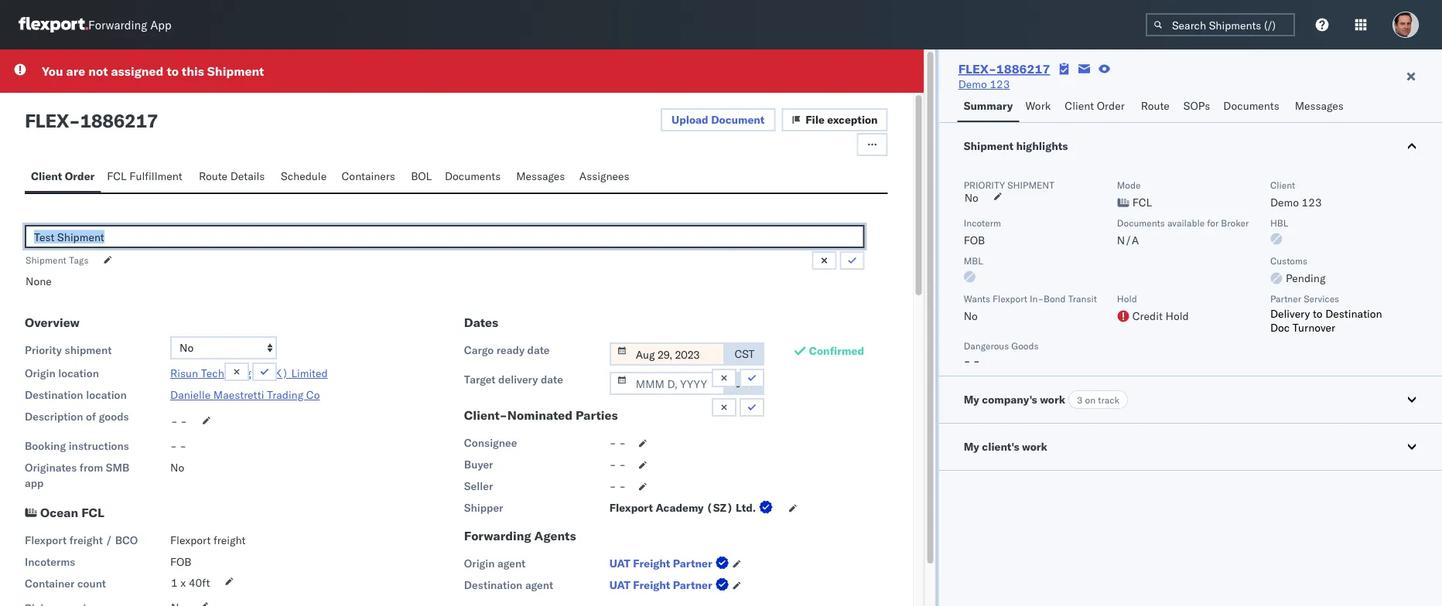 Task type: vqa. For each thing, say whether or not it's contained in the screenshot.
Schedule button on the left top of the page
yes



Task type: describe. For each thing, give the bounding box(es) containing it.
fcl fulfillment
[[107, 169, 182, 183]]

dates
[[464, 315, 498, 330]]

partner services delivery to destination doc turnover dangerous goods - -
[[964, 293, 1383, 368]]

1 x 40ft
[[171, 577, 210, 590]]

client order for the bottom 'client order' button
[[31, 169, 95, 183]]

client order for the topmost 'client order' button
[[1065, 99, 1125, 113]]

1 vertical spatial messages button
[[510, 163, 573, 193]]

consignee
[[464, 436, 517, 450]]

bond
[[1044, 293, 1066, 305]]

overview
[[25, 315, 80, 330]]

1 horizontal spatial order
[[1097, 99, 1125, 113]]

cst
[[735, 347, 755, 361]]

forwarding for forwarding app
[[88, 17, 147, 32]]

trading
[[267, 388, 304, 402]]

0 horizontal spatial messages
[[516, 169, 565, 183]]

no inside wants flexport in-bond transit no
[[964, 310, 978, 323]]

2 vertical spatial no
[[170, 461, 184, 475]]

uat freight partner for origin agent
[[610, 557, 712, 571]]

you are not assigned to this shipment
[[42, 63, 264, 79]]

shipment for shipment tags
[[26, 254, 67, 266]]

originates from smb app
[[25, 461, 130, 490]]

0 vertical spatial priority shipment
[[964, 179, 1055, 191]]

academy
[[656, 501, 704, 515]]

ocean
[[40, 505, 78, 521]]

count
[[77, 577, 106, 591]]

freight for flexport freight / bco
[[69, 534, 103, 548]]

partner for destination agent
[[673, 579, 712, 592]]

risun technology (hk) limited link
[[170, 367, 328, 380]]

MMM D, YYYY text field
[[610, 372, 725, 395]]

demo 123
[[959, 77, 1010, 91]]

3
[[1077, 394, 1083, 406]]

wants
[[964, 293, 991, 305]]

cargo ready date
[[464, 344, 550, 357]]

uat freight partner for destination agent
[[610, 579, 712, 592]]

1 horizontal spatial messages
[[1295, 99, 1344, 113]]

flexport for flexport freight
[[170, 534, 211, 548]]

details
[[230, 169, 265, 183]]

upload document button
[[661, 108, 776, 132]]

sops button
[[1178, 92, 1218, 122]]

booking instructions
[[25, 440, 129, 453]]

upload
[[672, 113, 709, 127]]

fcl for fcl fulfillment
[[107, 169, 127, 183]]

for
[[1207, 217, 1219, 229]]

1 horizontal spatial messages button
[[1289, 92, 1352, 122]]

mode
[[1117, 179, 1141, 191]]

track
[[1098, 394, 1120, 406]]

(hk)
[[260, 367, 288, 380]]

flexport freight
[[170, 534, 246, 548]]

my for my company's work
[[964, 393, 980, 407]]

this
[[182, 63, 204, 79]]

bol
[[411, 169, 432, 183]]

1 horizontal spatial documents button
[[1218, 92, 1289, 122]]

assignees button
[[573, 163, 639, 193]]

limited
[[291, 367, 328, 380]]

destination location
[[25, 388, 127, 402]]

shipment for shipment highlights
[[964, 139, 1014, 153]]

destination for destination agent
[[464, 579, 523, 592]]

flex
[[25, 109, 69, 132]]

1 horizontal spatial shipment
[[1008, 179, 1055, 191]]

agent for origin agent
[[498, 557, 526, 571]]

route for route
[[1141, 99, 1170, 113]]

agent for destination agent
[[525, 579, 553, 592]]

1 vertical spatial 1886217
[[80, 109, 158, 132]]

credit
[[1133, 310, 1163, 323]]

description
[[25, 410, 83, 424]]

origin for origin agent
[[464, 557, 495, 571]]

uat freight partner link for origin agent
[[610, 556, 733, 572]]

schedule
[[281, 169, 327, 183]]

0 horizontal spatial shipment
[[65, 344, 112, 357]]

file
[[806, 113, 825, 127]]

documents available for broker n/a
[[1117, 217, 1249, 247]]

hbl
[[1271, 217, 1289, 229]]

summary button
[[958, 92, 1020, 122]]

my company's work
[[964, 393, 1066, 407]]

bco
[[115, 534, 138, 548]]

doc
[[1271, 321, 1290, 335]]

0 horizontal spatial fcl
[[81, 505, 104, 521]]

demo inside client demo 123 incoterm fob
[[1271, 196, 1299, 209]]

danielle maestretti trading co
[[170, 388, 320, 402]]

container
[[25, 577, 75, 591]]

1 vertical spatial priority shipment
[[25, 344, 112, 357]]

flex-
[[959, 61, 997, 77]]

instructions
[[69, 440, 129, 453]]

origin agent
[[464, 557, 526, 571]]

exception
[[827, 113, 878, 127]]

date for target delivery date
[[541, 373, 563, 387]]

danielle
[[170, 388, 211, 402]]

work
[[1026, 99, 1051, 113]]

target delivery date
[[464, 373, 563, 387]]

flex-1886217 link
[[959, 61, 1050, 77]]

app
[[25, 477, 44, 490]]

upload document
[[672, 113, 765, 127]]

summary
[[964, 99, 1013, 113]]

forwarding app link
[[19, 17, 172, 32]]

maestretti
[[213, 388, 264, 402]]

- - for seller
[[610, 480, 626, 493]]

in-
[[1030, 293, 1044, 305]]

0 vertical spatial documents
[[1224, 99, 1280, 113]]

partner for origin agent
[[673, 557, 712, 571]]

- - for consignee
[[610, 436, 626, 450]]

date for cargo ready date
[[527, 344, 550, 357]]

route details
[[199, 169, 265, 183]]

0 vertical spatial priority
[[964, 179, 1005, 191]]

0 horizontal spatial priority
[[25, 344, 62, 357]]

highlights
[[1016, 139, 1068, 153]]

1 vertical spatial client order button
[[25, 163, 101, 193]]

forwarding app
[[88, 17, 172, 32]]

123 inside demo 123 'link'
[[990, 77, 1010, 91]]

0 horizontal spatial documents
[[445, 169, 501, 183]]

demo inside 'link'
[[959, 77, 987, 91]]

originates
[[25, 461, 77, 475]]

0 vertical spatial client order button
[[1059, 92, 1135, 122]]

- - for buyer
[[610, 458, 626, 472]]

available
[[1168, 217, 1205, 229]]

1 horizontal spatial shipment
[[207, 63, 264, 79]]

route button
[[1135, 92, 1178, 122]]

bol button
[[405, 163, 439, 193]]

sops
[[1184, 99, 1211, 113]]

0 horizontal spatial documents button
[[439, 163, 510, 193]]

123 inside client demo 123 incoterm fob
[[1302, 196, 1322, 209]]

work for my company's work
[[1040, 393, 1066, 407]]

0 horizontal spatial to
[[167, 63, 179, 79]]

work for my client's work
[[1022, 440, 1048, 454]]

client's
[[982, 440, 1020, 454]]

1 vertical spatial fob
[[170, 556, 192, 569]]

shipper
[[464, 501, 503, 515]]



Task type: locate. For each thing, give the bounding box(es) containing it.
1 horizontal spatial route
[[1141, 99, 1170, 113]]

2 uat freight partner link from the top
[[610, 578, 733, 594]]

1 horizontal spatial hold
[[1166, 310, 1189, 323]]

shipment inside "button"
[[964, 139, 1014, 153]]

1 uat freight partner link from the top
[[610, 556, 733, 572]]

0 vertical spatial uat freight partner
[[610, 557, 712, 571]]

messages button
[[1289, 92, 1352, 122], [510, 163, 573, 193]]

1 vertical spatial uat
[[610, 579, 631, 592]]

1 horizontal spatial priority
[[964, 179, 1005, 191]]

fcl up flexport freight / bco
[[81, 505, 104, 521]]

1 vertical spatial my
[[964, 440, 980, 454]]

2 horizontal spatial fcl
[[1133, 196, 1152, 209]]

3 on track
[[1077, 394, 1120, 406]]

schedule button
[[275, 163, 335, 193]]

assignees
[[580, 169, 630, 183]]

pending
[[1286, 272, 1326, 285]]

0 vertical spatial documents button
[[1218, 92, 1289, 122]]

priority up incoterm
[[964, 179, 1005, 191]]

0 horizontal spatial hold
[[1117, 293, 1137, 305]]

0 horizontal spatial freight
[[69, 534, 103, 548]]

documents button right "bol"
[[439, 163, 510, 193]]

client-
[[464, 408, 507, 423]]

1886217
[[997, 61, 1050, 77], [80, 109, 158, 132]]

date
[[527, 344, 550, 357], [541, 373, 563, 387]]

turnover
[[1293, 321, 1336, 335]]

broker
[[1221, 217, 1249, 229]]

1 vertical spatial to
[[1313, 307, 1323, 321]]

documents inside documents available for broker n/a
[[1117, 217, 1165, 229]]

origin location
[[25, 367, 99, 380]]

2 vertical spatial documents
[[1117, 217, 1165, 229]]

forwarding agents
[[464, 529, 576, 544]]

flexport inside wants flexport in-bond transit no
[[993, 293, 1028, 305]]

2 my from the top
[[964, 440, 980, 454]]

1 my from the top
[[964, 393, 980, 407]]

tags
[[69, 254, 89, 266]]

smb
[[106, 461, 130, 475]]

of
[[86, 410, 96, 424]]

demo 123 link
[[959, 77, 1010, 92]]

1 vertical spatial fcl
[[1133, 196, 1152, 209]]

0 vertical spatial work
[[1040, 393, 1066, 407]]

1 vertical spatial client order
[[31, 169, 95, 183]]

0 vertical spatial 1886217
[[997, 61, 1050, 77]]

2 vertical spatial destination
[[464, 579, 523, 592]]

flexport up incoterms
[[25, 534, 67, 548]]

uat for destination agent
[[610, 579, 631, 592]]

demo up hbl
[[1271, 196, 1299, 209]]

123 up customs on the top
[[1302, 196, 1322, 209]]

1886217 up work
[[997, 61, 1050, 77]]

0 vertical spatial location
[[58, 367, 99, 380]]

1 vertical spatial messages
[[516, 169, 565, 183]]

documents button right sops
[[1218, 92, 1289, 122]]

0 horizontal spatial client order button
[[25, 163, 101, 193]]

1 vertical spatial partner
[[673, 557, 712, 571]]

1 freight from the top
[[633, 557, 670, 571]]

my for my client's work
[[964, 440, 980, 454]]

you
[[42, 63, 63, 79]]

0 horizontal spatial demo
[[959, 77, 987, 91]]

1 uat from the top
[[610, 557, 631, 571]]

1 vertical spatial 123
[[1302, 196, 1322, 209]]

fob inside client demo 123 incoterm fob
[[964, 234, 985, 247]]

work left '3'
[[1040, 393, 1066, 407]]

ltd.
[[736, 501, 756, 515]]

1 vertical spatial route
[[199, 169, 228, 183]]

0 vertical spatial fcl
[[107, 169, 127, 183]]

agent up the destination agent
[[498, 557, 526, 571]]

1 freight from the left
[[69, 534, 103, 548]]

date right ready
[[527, 344, 550, 357]]

co
[[306, 388, 320, 402]]

none
[[26, 275, 52, 288]]

0 vertical spatial messages
[[1295, 99, 1344, 113]]

location for destination location
[[86, 388, 127, 402]]

forwarding for forwarding agents
[[464, 529, 531, 544]]

flexport academy (sz) ltd.
[[610, 501, 756, 515]]

1 horizontal spatial demo
[[1271, 196, 1299, 209]]

client order button down flex
[[25, 163, 101, 193]]

n/a
[[1117, 234, 1139, 247]]

destination down services
[[1326, 307, 1383, 321]]

1 vertical spatial hold
[[1166, 310, 1189, 323]]

x
[[181, 577, 186, 590]]

-
[[69, 109, 80, 132], [964, 354, 971, 368], [974, 354, 980, 368], [171, 415, 178, 428], [181, 415, 187, 428], [610, 436, 616, 450], [619, 436, 626, 450], [170, 440, 177, 453], [180, 440, 187, 453], [610, 458, 616, 472], [619, 458, 626, 472], [610, 480, 616, 493], [619, 480, 626, 493]]

1 horizontal spatial 1886217
[[997, 61, 1050, 77]]

2 horizontal spatial shipment
[[964, 139, 1014, 153]]

1 uat freight partner from the top
[[610, 557, 712, 571]]

wants flexport in-bond transit no
[[964, 293, 1097, 323]]

2 horizontal spatial destination
[[1326, 307, 1383, 321]]

shipment highlights button
[[939, 123, 1443, 169]]

agents
[[534, 529, 576, 544]]

freight
[[69, 534, 103, 548], [214, 534, 246, 548]]

uat for origin agent
[[610, 557, 631, 571]]

client
[[1065, 99, 1094, 113], [31, 169, 62, 183], [1271, 179, 1296, 191]]

parties
[[576, 408, 618, 423]]

route for route details
[[199, 169, 228, 183]]

client-nominated parties
[[464, 408, 618, 423]]

flexport freight / bco
[[25, 534, 138, 548]]

my
[[964, 393, 980, 407], [964, 440, 980, 454]]

1 vertical spatial work
[[1022, 440, 1048, 454]]

0 vertical spatial origin
[[25, 367, 56, 380]]

1 horizontal spatial client order
[[1065, 99, 1125, 113]]

client order button right work
[[1059, 92, 1135, 122]]

destination down origin agent
[[464, 579, 523, 592]]

client for the topmost 'client order' button
[[1065, 99, 1094, 113]]

0 vertical spatial to
[[167, 63, 179, 79]]

1 vertical spatial documents button
[[439, 163, 510, 193]]

1 vertical spatial documents
[[445, 169, 501, 183]]

hold
[[1117, 293, 1137, 305], [1166, 310, 1189, 323]]

documents right sops button
[[1224, 99, 1280, 113]]

0 vertical spatial date
[[527, 344, 550, 357]]

0 horizontal spatial client
[[31, 169, 62, 183]]

shipment up the origin location
[[65, 344, 112, 357]]

route details button
[[193, 163, 275, 193]]

flexport up 1 x 40ft
[[170, 534, 211, 548]]

services
[[1304, 293, 1340, 305]]

fob up "x"
[[170, 556, 192, 569]]

origin up the "destination location"
[[25, 367, 56, 380]]

priority shipment up the origin location
[[25, 344, 112, 357]]

123 down flex-1886217 link
[[990, 77, 1010, 91]]

forwarding left app
[[88, 17, 147, 32]]

mbl
[[964, 255, 983, 267]]

- -
[[171, 415, 187, 428], [610, 436, 626, 450], [170, 440, 187, 453], [610, 458, 626, 472], [610, 480, 626, 493]]

my inside button
[[964, 440, 980, 454]]

destination agent
[[464, 579, 553, 592]]

shipment down summary button
[[964, 139, 1014, 153]]

freight for origin agent
[[633, 557, 670, 571]]

route left details
[[199, 169, 228, 183]]

1 vertical spatial agent
[[525, 579, 553, 592]]

2 uat from the top
[[610, 579, 631, 592]]

1 horizontal spatial client
[[1065, 99, 1094, 113]]

description of goods
[[25, 410, 129, 424]]

0 vertical spatial 123
[[990, 77, 1010, 91]]

1886217 down assigned
[[80, 109, 158, 132]]

route inside button
[[199, 169, 228, 183]]

documents button
[[1218, 92, 1289, 122], [439, 163, 510, 193]]

partner inside partner services delivery to destination doc turnover dangerous goods - -
[[1271, 293, 1302, 305]]

1 vertical spatial no
[[964, 310, 978, 323]]

fcl for fcl
[[1133, 196, 1152, 209]]

confirmed
[[809, 344, 864, 358]]

(sz)
[[707, 501, 733, 515]]

flex-1886217
[[959, 61, 1050, 77]]

work inside button
[[1022, 440, 1048, 454]]

0 horizontal spatial client order
[[31, 169, 95, 183]]

shipment
[[1008, 179, 1055, 191], [65, 344, 112, 357]]

work right 'client's'
[[1022, 440, 1048, 454]]

1 horizontal spatial client order button
[[1059, 92, 1135, 122]]

location for origin location
[[58, 367, 99, 380]]

booking
[[25, 440, 66, 453]]

origin for origin location
[[25, 367, 56, 380]]

client order right 'work' button
[[1065, 99, 1125, 113]]

0 horizontal spatial route
[[199, 169, 228, 183]]

origin
[[25, 367, 56, 380], [464, 557, 495, 571]]

flexport left in-
[[993, 293, 1028, 305]]

fob down incoterm
[[964, 234, 985, 247]]

2 horizontal spatial client
[[1271, 179, 1296, 191]]

1 vertical spatial order
[[65, 169, 95, 183]]

work button
[[1020, 92, 1059, 122]]

1 vertical spatial origin
[[464, 557, 495, 571]]

route inside button
[[1141, 99, 1170, 113]]

123
[[990, 77, 1010, 91], [1302, 196, 1322, 209]]

1
[[171, 577, 178, 590]]

route left sops
[[1141, 99, 1170, 113]]

0 horizontal spatial 123
[[990, 77, 1010, 91]]

0 vertical spatial uat freight partner link
[[610, 556, 733, 572]]

documents up n/a
[[1117, 217, 1165, 229]]

0 horizontal spatial destination
[[25, 388, 83, 402]]

2 vertical spatial fcl
[[81, 505, 104, 521]]

demo down 'flex-'
[[959, 77, 987, 91]]

0 horizontal spatial fob
[[170, 556, 192, 569]]

2 freight from the left
[[214, 534, 246, 548]]

0 horizontal spatial messages button
[[510, 163, 573, 193]]

credit hold
[[1133, 310, 1189, 323]]

delivery
[[1271, 307, 1310, 321]]

client up hbl
[[1271, 179, 1296, 191]]

40ft
[[189, 577, 210, 590]]

1 vertical spatial demo
[[1271, 196, 1299, 209]]

0 vertical spatial shipment
[[207, 63, 264, 79]]

0 horizontal spatial origin
[[25, 367, 56, 380]]

order left route button
[[1097, 99, 1125, 113]]

fcl left fulfillment
[[107, 169, 127, 183]]

client down flex
[[31, 169, 62, 183]]

to inside partner services delivery to destination doc turnover dangerous goods - -
[[1313, 307, 1323, 321]]

origin up the destination agent
[[464, 557, 495, 571]]

from
[[80, 461, 103, 475]]

destination
[[1326, 307, 1383, 321], [25, 388, 83, 402], [464, 579, 523, 592]]

1 horizontal spatial freight
[[214, 534, 246, 548]]

1 horizontal spatial 123
[[1302, 196, 1322, 209]]

client right 'work' button
[[1065, 99, 1094, 113]]

1 vertical spatial priority
[[25, 344, 62, 357]]

order down the "flex - 1886217"
[[65, 169, 95, 183]]

destination for destination location
[[25, 388, 83, 402]]

1 horizontal spatial forwarding
[[464, 529, 531, 544]]

risun
[[170, 367, 198, 380]]

0 vertical spatial route
[[1141, 99, 1170, 113]]

0 vertical spatial destination
[[1326, 307, 1383, 321]]

flexport left academy
[[610, 501, 653, 515]]

0 vertical spatial order
[[1097, 99, 1125, 113]]

to left this at the left top of the page
[[167, 63, 179, 79]]

my left company's
[[964, 393, 980, 407]]

document
[[711, 113, 765, 127]]

0 horizontal spatial priority shipment
[[25, 344, 112, 357]]

goods
[[1012, 340, 1039, 352]]

priority shipment
[[964, 179, 1055, 191], [25, 344, 112, 357]]

shipment highlights
[[964, 139, 1068, 153]]

2 freight from the top
[[633, 579, 670, 592]]

2 vertical spatial shipment
[[26, 254, 67, 266]]

1 horizontal spatial fob
[[964, 234, 985, 247]]

dangerous
[[964, 340, 1009, 352]]

date right delivery at the bottom
[[541, 373, 563, 387]]

uat freight partner link for destination agent
[[610, 578, 733, 594]]

1 horizontal spatial origin
[[464, 557, 495, 571]]

route
[[1141, 99, 1170, 113], [199, 169, 228, 183]]

shipment up none
[[26, 254, 67, 266]]

my client's work
[[964, 440, 1048, 454]]

priority down overview
[[25, 344, 62, 357]]

to up the turnover
[[1313, 307, 1323, 321]]

shipment
[[207, 63, 264, 79], [964, 139, 1014, 153], [26, 254, 67, 266]]

1 vertical spatial forwarding
[[464, 529, 531, 544]]

no right smb
[[170, 461, 184, 475]]

containers
[[342, 169, 395, 183]]

flexport for flexport freight / bco
[[25, 534, 67, 548]]

client for the bottom 'client order' button
[[31, 169, 62, 183]]

priority shipment down shipment highlights
[[964, 179, 1055, 191]]

shipment right this at the left top of the page
[[207, 63, 264, 79]]

ocean fcl
[[40, 505, 104, 521]]

1 vertical spatial shipment
[[964, 139, 1014, 153]]

- - for description of goods
[[171, 415, 187, 428]]

MMM D, YYYY text field
[[610, 343, 725, 366]]

1 vertical spatial uat freight partner link
[[610, 578, 733, 594]]

not
[[88, 63, 108, 79]]

0 vertical spatial agent
[[498, 557, 526, 571]]

flexport for flexport academy (sz) ltd.
[[610, 501, 653, 515]]

destination inside partner services delivery to destination doc turnover dangerous goods - -
[[1326, 307, 1383, 321]]

0 horizontal spatial shipment
[[26, 254, 67, 266]]

flexport. image
[[19, 17, 88, 32]]

no up incoterm
[[965, 191, 979, 205]]

1 horizontal spatial to
[[1313, 307, 1323, 321]]

0 vertical spatial uat
[[610, 557, 631, 571]]

fcl inside button
[[107, 169, 127, 183]]

destination up description
[[25, 388, 83, 402]]

0 vertical spatial my
[[964, 393, 980, 407]]

1 vertical spatial uat freight partner
[[610, 579, 712, 592]]

demo
[[959, 77, 987, 91], [1271, 196, 1299, 209]]

2 uat freight partner from the top
[[610, 579, 712, 592]]

no down wants
[[964, 310, 978, 323]]

location up the "destination location"
[[58, 367, 99, 380]]

0 vertical spatial forwarding
[[88, 17, 147, 32]]

0 vertical spatial client order
[[1065, 99, 1125, 113]]

priority
[[964, 179, 1005, 191], [25, 344, 62, 357]]

hold right credit
[[1166, 310, 1189, 323]]

forwarding
[[88, 17, 147, 32], [464, 529, 531, 544]]

client inside client demo 123 incoterm fob
[[1271, 179, 1296, 191]]

risun technology (hk) limited
[[170, 367, 328, 380]]

shipment down highlights
[[1008, 179, 1055, 191]]

container count
[[25, 577, 106, 591]]

freight for destination agent
[[633, 579, 670, 592]]

technology
[[201, 367, 257, 380]]

None text field
[[25, 225, 865, 248]]

freight for flexport freight
[[214, 534, 246, 548]]

0 vertical spatial hold
[[1117, 293, 1137, 305]]

hold up credit
[[1117, 293, 1137, 305]]

0 vertical spatial no
[[965, 191, 979, 205]]

fcl down mode
[[1133, 196, 1152, 209]]

1 horizontal spatial documents
[[1117, 217, 1165, 229]]

location up goods at the left bottom of page
[[86, 388, 127, 402]]

freight
[[633, 557, 670, 571], [633, 579, 670, 592]]

client order down flex
[[31, 169, 95, 183]]

forwarding up origin agent
[[464, 529, 531, 544]]

my left 'client's'
[[964, 440, 980, 454]]

agent down origin agent
[[525, 579, 553, 592]]

uat freight partner
[[610, 557, 712, 571], [610, 579, 712, 592]]

documents right the bol button
[[445, 169, 501, 183]]

0 vertical spatial partner
[[1271, 293, 1302, 305]]

Search Shipments (/) text field
[[1146, 13, 1295, 36]]



